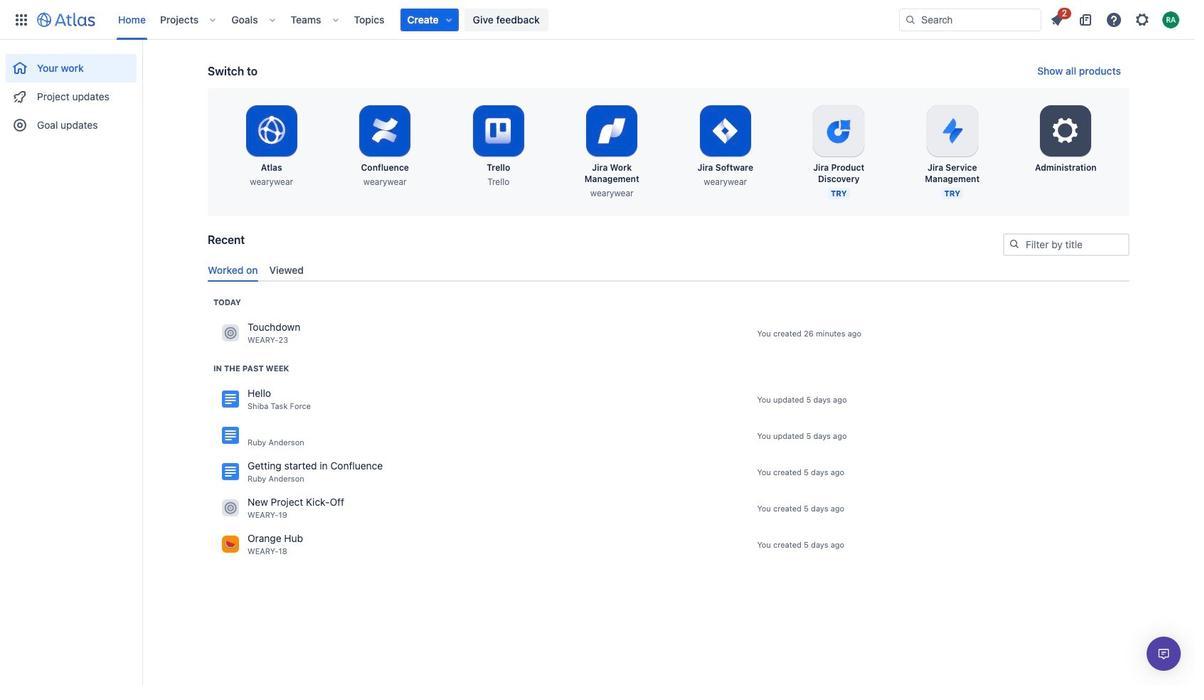 Task type: locate. For each thing, give the bounding box(es) containing it.
townsquare image
[[222, 325, 239, 342], [222, 500, 239, 517], [222, 536, 239, 553]]

banner
[[0, 0, 1195, 40]]

0 vertical spatial townsquare image
[[222, 325, 239, 342]]

2 vertical spatial townsquare image
[[222, 536, 239, 553]]

switch to... image
[[13, 11, 30, 28]]

Filter by title field
[[1005, 235, 1128, 255]]

1 vertical spatial heading
[[213, 363, 289, 374]]

1 heading from the top
[[213, 297, 241, 308]]

1 vertical spatial townsquare image
[[222, 500, 239, 517]]

None search field
[[899, 8, 1042, 31]]

3 townsquare image from the top
[[222, 536, 239, 553]]

0 vertical spatial heading
[[213, 297, 241, 308]]

1 vertical spatial confluence image
[[222, 427, 239, 444]]

0 vertical spatial confluence image
[[222, 391, 239, 408]]

2 heading from the top
[[213, 363, 289, 374]]

group
[[6, 40, 137, 144]]

confluence image
[[222, 391, 239, 408], [222, 427, 239, 444]]

heading
[[213, 297, 241, 308], [213, 363, 289, 374]]

tab list
[[202, 258, 1136, 282]]



Task type: vqa. For each thing, say whether or not it's contained in the screenshot.
'heading' for fifth townsquare icon from the bottom
no



Task type: describe. For each thing, give the bounding box(es) containing it.
confluence image
[[222, 463, 239, 481]]

2 confluence image from the top
[[222, 427, 239, 444]]

1 confluence image from the top
[[222, 391, 239, 408]]

2 townsquare image from the top
[[222, 500, 239, 517]]

settings image
[[1049, 114, 1083, 148]]

1 townsquare image from the top
[[222, 325, 239, 342]]

help image
[[1106, 11, 1123, 28]]

search image
[[1009, 238, 1020, 250]]

open intercom messenger image
[[1156, 645, 1173, 662]]

Search field
[[899, 8, 1042, 31]]

top element
[[9, 0, 899, 39]]

search image
[[905, 14, 916, 25]]

settings image
[[1134, 11, 1151, 28]]

notifications image
[[1049, 11, 1066, 28]]

account image
[[1163, 11, 1180, 28]]



